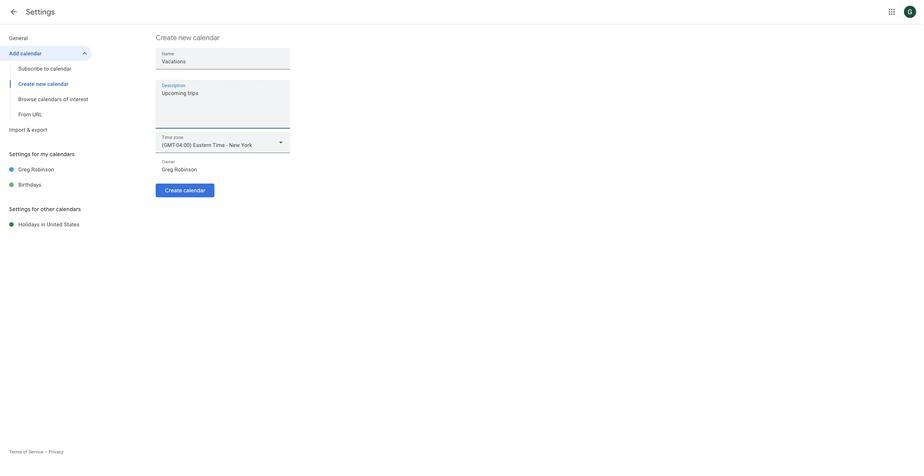 Task type: describe. For each thing, give the bounding box(es) containing it.
subscribe
[[18, 66, 43, 72]]

go back image
[[9, 7, 18, 16]]

calendar inside 'button'
[[183, 187, 206, 194]]

subscribe to calendar
[[18, 66, 71, 72]]

add calendar tree item
[[0, 46, 92, 61]]

general
[[9, 35, 28, 41]]

calendars for my
[[50, 151, 75, 158]]

terms of service – privacy
[[9, 449, 63, 455]]

birthdays link
[[18, 177, 92, 192]]

privacy
[[49, 449, 63, 455]]

browse
[[18, 96, 37, 102]]

settings for settings for my calendars
[[9, 151, 30, 158]]

create new calendar inside group
[[18, 81, 69, 87]]

privacy link
[[49, 449, 63, 455]]

settings for other calendars
[[9, 206, 81, 213]]

for for other
[[32, 206, 39, 213]]

calendar inside tree item
[[20, 50, 42, 56]]

holidays in united states
[[18, 221, 80, 228]]

settings for settings for other calendars
[[9, 206, 30, 213]]

add
[[9, 50, 19, 56]]

terms
[[9, 449, 22, 455]]

greg
[[18, 166, 30, 173]]

holidays
[[18, 221, 40, 228]]

for for my
[[32, 151, 39, 158]]

import & export
[[9, 127, 47, 133]]

service
[[28, 449, 43, 455]]

greg robinson tree item
[[0, 162, 92, 177]]

settings for settings
[[26, 7, 55, 17]]

greg robinson
[[18, 166, 54, 173]]

0 vertical spatial create
[[156, 34, 177, 42]]

united
[[47, 221, 63, 228]]

from url
[[18, 111, 42, 118]]

calendars inside group
[[38, 96, 62, 102]]



Task type: vqa. For each thing, say whether or not it's contained in the screenshot.
Birthdays link
yes



Task type: locate. For each thing, give the bounding box(es) containing it.
1 vertical spatial for
[[32, 206, 39, 213]]

calendars for other
[[56, 206, 81, 213]]

2 for from the top
[[32, 206, 39, 213]]

to
[[44, 66, 49, 72]]

add calendar
[[9, 50, 42, 56]]

group
[[0, 61, 92, 122]]

calendars up the 'states'
[[56, 206, 81, 213]]

1 vertical spatial create
[[18, 81, 35, 87]]

birthdays tree item
[[0, 177, 92, 192]]

1 vertical spatial create new calendar
[[18, 81, 69, 87]]

robinson
[[31, 166, 54, 173]]

0 horizontal spatial create new calendar
[[18, 81, 69, 87]]

1 horizontal spatial of
[[63, 96, 68, 102]]

url
[[32, 111, 42, 118]]

in
[[41, 221, 45, 228]]

1 vertical spatial new
[[36, 81, 46, 87]]

of left 'interest'
[[63, 96, 68, 102]]

create new calendar
[[156, 34, 220, 42], [18, 81, 69, 87]]

1 horizontal spatial create new calendar
[[156, 34, 220, 42]]

my
[[41, 151, 48, 158]]

browse calendars of interest
[[18, 96, 88, 102]]

settings for my calendars
[[9, 151, 75, 158]]

1 for from the top
[[32, 151, 39, 158]]

settings heading
[[26, 7, 55, 17]]

settings
[[26, 7, 55, 17], [9, 151, 30, 158], [9, 206, 30, 213]]

0 horizontal spatial new
[[36, 81, 46, 87]]

export
[[32, 127, 47, 133]]

1 vertical spatial of
[[23, 449, 27, 455]]

1 horizontal spatial new
[[178, 34, 191, 42]]

0 vertical spatial of
[[63, 96, 68, 102]]

calendar
[[193, 34, 220, 42], [20, 50, 42, 56], [50, 66, 71, 72], [47, 81, 69, 87], [183, 187, 206, 194]]

settings up holidays
[[9, 206, 30, 213]]

create calendar button
[[156, 181, 215, 200]]

interest
[[70, 96, 88, 102]]

settings for my calendars tree
[[0, 162, 92, 192]]

tree
[[0, 31, 92, 137]]

0 vertical spatial calendars
[[38, 96, 62, 102]]

create inside group
[[18, 81, 35, 87]]

new inside group
[[36, 81, 46, 87]]

birthdays
[[18, 182, 41, 188]]

create inside 'button'
[[165, 187, 182, 194]]

for left my
[[32, 151, 39, 158]]

import
[[9, 127, 25, 133]]

holidays in united states tree item
[[0, 217, 92, 232]]

create calendar
[[165, 187, 206, 194]]

create
[[156, 34, 177, 42], [18, 81, 35, 87], [165, 187, 182, 194]]

settings right go back image
[[26, 7, 55, 17]]

create for create calendar 'button'
[[165, 187, 182, 194]]

tree containing general
[[0, 31, 92, 137]]

calendars up url
[[38, 96, 62, 102]]

0 horizontal spatial of
[[23, 449, 27, 455]]

new
[[178, 34, 191, 42], [36, 81, 46, 87]]

for left other
[[32, 206, 39, 213]]

0 vertical spatial new
[[178, 34, 191, 42]]

terms of service link
[[9, 449, 43, 455]]

of right terms
[[23, 449, 27, 455]]

holidays in united states link
[[18, 217, 92, 232]]

group containing subscribe to calendar
[[0, 61, 92, 122]]

of
[[63, 96, 68, 102], [23, 449, 27, 455]]

states
[[64, 221, 80, 228]]

0 vertical spatial create new calendar
[[156, 34, 220, 42]]

from
[[18, 111, 31, 118]]

calendars
[[38, 96, 62, 102], [50, 151, 75, 158], [56, 206, 81, 213]]

1 vertical spatial calendars
[[50, 151, 75, 158]]

calendars right my
[[50, 151, 75, 158]]

2 vertical spatial settings
[[9, 206, 30, 213]]

0 vertical spatial settings
[[26, 7, 55, 17]]

other
[[41, 206, 55, 213]]

for
[[32, 151, 39, 158], [32, 206, 39, 213]]

1 vertical spatial settings
[[9, 151, 30, 158]]

None text field
[[162, 56, 284, 67], [156, 89, 290, 125], [162, 164, 284, 175], [162, 56, 284, 67], [156, 89, 290, 125], [162, 164, 284, 175]]

–
[[45, 449, 48, 455]]

0 vertical spatial for
[[32, 151, 39, 158]]

None field
[[156, 132, 290, 153]]

2 vertical spatial create
[[165, 187, 182, 194]]

create for group containing subscribe to calendar
[[18, 81, 35, 87]]

2 vertical spatial calendars
[[56, 206, 81, 213]]

&
[[27, 127, 30, 133]]

settings up greg
[[9, 151, 30, 158]]



